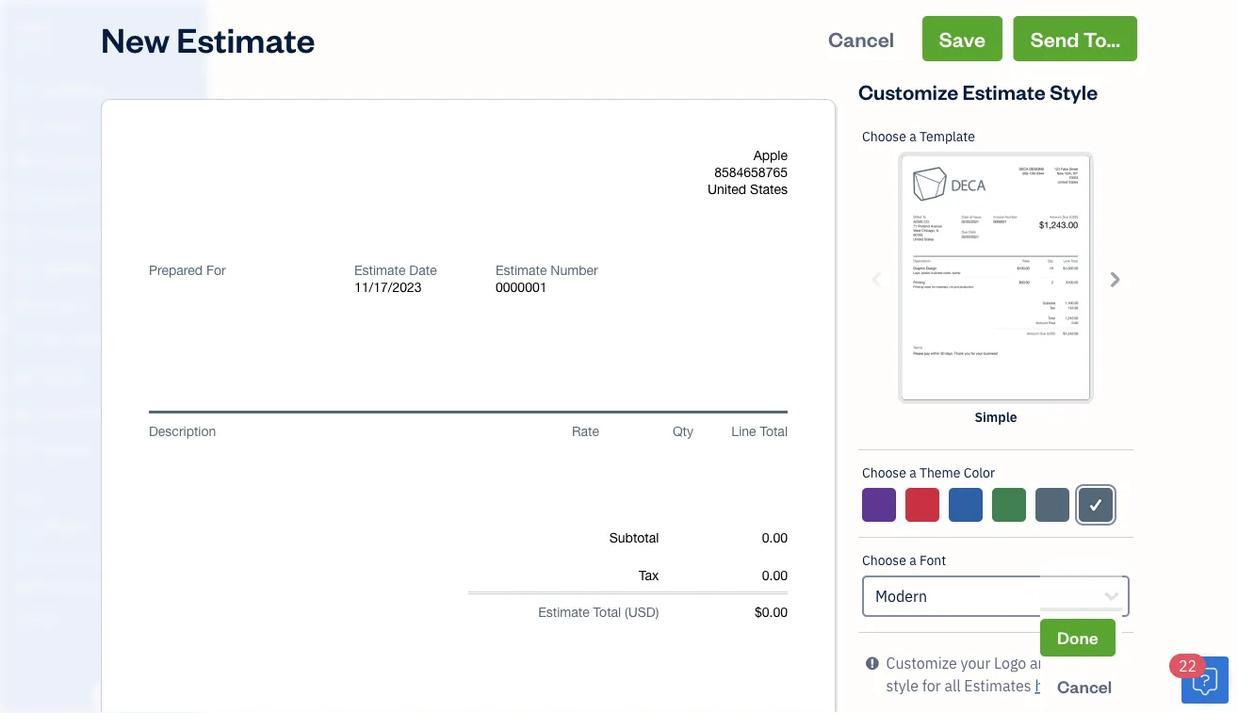Task type: describe. For each thing, give the bounding box(es) containing it.
next image
[[1104, 268, 1126, 290]]

prepared for
[[149, 263, 226, 278]]

date
[[409, 263, 437, 278]]

new
[[101, 16, 170, 61]]

chart image
[[12, 404, 35, 423]]

Estimate date in MM/DD/YYYY format text field
[[354, 280, 468, 296]]

settings image
[[14, 609, 202, 624]]

logo
[[995, 654, 1027, 674]]

customize your logo and estimate style for all estimates
[[887, 654, 1119, 696]]

and
[[1030, 654, 1056, 674]]

choose a theme color
[[863, 464, 996, 482]]

0 vertical spatial cancel
[[829, 25, 895, 52]]

items and services image
[[14, 549, 202, 564]]

Font field
[[863, 576, 1130, 617]]

modern
[[876, 587, 928, 607]]

new estimate
[[101, 16, 315, 61]]

choose a theme color element
[[858, 451, 1135, 538]]

1 horizontal spatial cancel
[[1058, 676, 1113, 698]]

$0.00
[[755, 605, 788, 620]]

save button
[[923, 16, 1003, 61]]

payment image
[[12, 225, 35, 244]]

send to...
[[1031, 25, 1121, 52]]

0 horizontal spatial cancel button
[[812, 16, 912, 61]]

line total
[[732, 424, 788, 439]]

theme
[[920, 464, 961, 482]]

Enter an Estimate # text field
[[496, 280, 548, 296]]

color
[[964, 464, 996, 482]]

subtotal
[[610, 530, 659, 546]]

apple owner
[[15, 16, 56, 53]]

owner
[[15, 38, 50, 53]]

prepared
[[149, 263, 203, 278]]

simple
[[975, 409, 1018, 426]]

description
[[149, 424, 216, 439]]

a for template
[[910, 128, 917, 145]]

line
[[732, 424, 757, 439]]

done button
[[1041, 619, 1116, 657]]

bank connections image
[[14, 579, 202, 594]]

united
[[708, 181, 747, 197]]

1 0.00 from the top
[[762, 530, 788, 546]]

for
[[923, 676, 941, 696]]

2 0.00 from the top
[[762, 568, 788, 584]]

estimate number
[[496, 263, 598, 278]]

invoice image
[[12, 189, 35, 208]]

usd
[[629, 605, 656, 620]]

number
[[551, 263, 598, 278]]

font
[[920, 552, 947, 569]]

22 button
[[1170, 654, 1229, 704]]

choose a font
[[863, 552, 947, 569]]

for
[[206, 263, 226, 278]]



Task type: vqa. For each thing, say whether or not it's contained in the screenshot.
Send To...
yes



Task type: locate. For each thing, give the bounding box(es) containing it.
project image
[[12, 297, 35, 316]]

1 vertical spatial 0.00
[[762, 568, 788, 584]]

2 choose from the top
[[863, 464, 907, 482]]

1 vertical spatial choose
[[863, 464, 907, 482]]

total left (
[[594, 605, 621, 620]]

0 vertical spatial total
[[760, 424, 788, 439]]

done
[[1058, 627, 1099, 649]]

choose for choose a template
[[863, 128, 907, 145]]

estimate image
[[12, 154, 35, 173]]

all
[[945, 676, 961, 696]]

a for font
[[910, 552, 917, 569]]

8584658765
[[715, 165, 788, 180]]

0 vertical spatial 0.00
[[762, 530, 788, 546]]

main element
[[0, 0, 255, 714]]

tax
[[639, 568, 659, 584]]

choose left theme at the right
[[863, 464, 907, 482]]

0 horizontal spatial apple
[[15, 16, 56, 36]]

send
[[1031, 25, 1080, 52]]

estimate
[[177, 16, 315, 61], [963, 78, 1046, 105], [354, 263, 406, 278], [496, 263, 547, 278], [539, 605, 590, 620], [1059, 654, 1119, 674]]

0.00
[[762, 530, 788, 546], [762, 568, 788, 584]]

estimate total ( usd )
[[539, 605, 659, 620]]

3 a from the top
[[910, 552, 917, 569]]

22
[[1179, 657, 1197, 676]]

money image
[[12, 369, 35, 387]]

to...
[[1084, 25, 1121, 52]]

customize estimate style
[[859, 78, 1098, 105]]

1 vertical spatial cancel
[[1058, 676, 1113, 698]]

here
[[1036, 676, 1066, 696]]

estimates
[[965, 676, 1032, 696]]

)
[[656, 605, 659, 620]]

0 horizontal spatial cancel
[[829, 25, 895, 52]]

a for theme
[[910, 464, 917, 482]]

previous image
[[867, 268, 889, 290]]

a left theme at the right
[[910, 464, 917, 482]]

0 vertical spatial cancel button
[[812, 16, 912, 61]]

exclamationcircle image
[[866, 652, 879, 675]]

client image
[[12, 118, 35, 137]]

style
[[887, 676, 919, 696]]

resource center badge image
[[1182, 657, 1229, 704]]

1 vertical spatial cancel button
[[1041, 668, 1130, 706]]

apple 8584658765 united states
[[708, 148, 788, 197]]

apple for customize estimate style
[[15, 16, 56, 36]]

team members image
[[14, 519, 202, 534]]

choose up modern
[[863, 552, 907, 569]]

a inside "element"
[[910, 552, 917, 569]]

choose inside "element"
[[863, 552, 907, 569]]

qty
[[673, 424, 694, 439]]

customize up choose a template
[[859, 78, 959, 105]]

cancel
[[829, 25, 895, 52], [1058, 676, 1113, 698]]

0 vertical spatial apple
[[15, 16, 56, 36]]

customize for customize your logo and estimate style for all estimates
[[887, 654, 958, 674]]

choose
[[863, 128, 907, 145], [863, 464, 907, 482], [863, 552, 907, 569]]

estimate inside customize your logo and estimate style for all estimates
[[1059, 654, 1119, 674]]

total for estimate
[[594, 605, 621, 620]]

apple inside main "element"
[[15, 16, 56, 36]]

1 choose from the top
[[863, 128, 907, 145]]

expense image
[[12, 261, 35, 280]]

apple
[[15, 16, 56, 36], [754, 148, 788, 163]]

here link
[[1036, 676, 1066, 696]]

total for line
[[760, 424, 788, 439]]

a
[[910, 128, 917, 145], [910, 464, 917, 482], [910, 552, 917, 569]]

customize up for
[[887, 654, 958, 674]]

1 horizontal spatial total
[[760, 424, 788, 439]]

0 vertical spatial choose
[[863, 128, 907, 145]]

0 vertical spatial a
[[910, 128, 917, 145]]

a left template
[[910, 128, 917, 145]]

0 horizontal spatial total
[[594, 605, 621, 620]]

2 vertical spatial choose
[[863, 552, 907, 569]]

dashboard image
[[12, 82, 35, 101]]

estimate date
[[354, 263, 437, 278]]

save
[[940, 25, 986, 52]]

total right line
[[760, 424, 788, 439]]

1 horizontal spatial apple
[[754, 148, 788, 163]]

apps image
[[14, 488, 202, 503]]

choose a template
[[863, 128, 976, 145]]

total
[[760, 424, 788, 439], [594, 605, 621, 620]]

freshbooks image
[[89, 683, 119, 706]]

(
[[625, 605, 629, 620]]

1 vertical spatial total
[[594, 605, 621, 620]]

customize
[[859, 78, 959, 105], [887, 654, 958, 674]]

your
[[961, 654, 991, 674]]

apple up owner
[[15, 16, 56, 36]]

send to... button
[[1014, 16, 1138, 61]]

choose for choose a font
[[863, 552, 907, 569]]

template
[[920, 128, 976, 145]]

apple inside apple 8584658765 united states
[[754, 148, 788, 163]]

choose left template
[[863, 128, 907, 145]]

0 vertical spatial customize
[[859, 78, 959, 105]]

2 a from the top
[[910, 464, 917, 482]]

1 vertical spatial a
[[910, 464, 917, 482]]

choose a template element
[[859, 114, 1134, 451]]

choose for choose a theme color
[[863, 464, 907, 482]]

states
[[750, 181, 788, 197]]

1 horizontal spatial cancel button
[[1041, 668, 1130, 706]]

report image
[[12, 440, 35, 459]]

a left font at bottom right
[[910, 552, 917, 569]]

1 vertical spatial customize
[[887, 654, 958, 674]]

customize for customize estimate style
[[859, 78, 959, 105]]

rate
[[572, 424, 600, 439]]

cancel button
[[812, 16, 912, 61], [1041, 668, 1130, 706]]

apple for choose a theme color
[[754, 148, 788, 163]]

style
[[1050, 78, 1098, 105]]

customize inside customize your logo and estimate style for all estimates
[[887, 654, 958, 674]]

3 choose from the top
[[863, 552, 907, 569]]

timer image
[[12, 333, 35, 352]]

apple up 8584658765
[[754, 148, 788, 163]]

1 a from the top
[[910, 128, 917, 145]]

2 vertical spatial a
[[910, 552, 917, 569]]

1 vertical spatial apple
[[754, 148, 788, 163]]

custom image
[[1088, 494, 1105, 517]]

choose a font element
[[859, 538, 1134, 634]]



